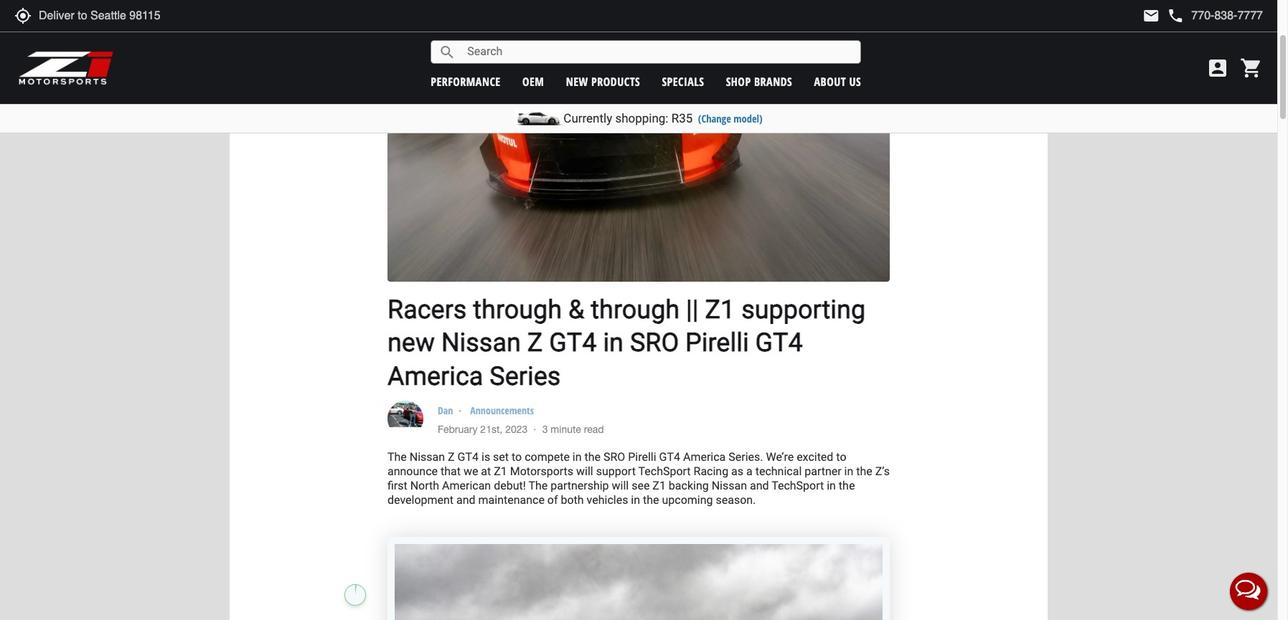 Task type: describe. For each thing, give the bounding box(es) containing it.
2023
[[505, 424, 528, 436]]

phone link
[[1167, 7, 1263, 24]]

gt4 down &
[[549, 328, 597, 358]]

z inside racers through & through || z1 supporting new nissan z gt4 in sro pirelli gt4 america series
[[527, 328, 543, 358]]

gt4 up backing
[[659, 451, 681, 465]]

american
[[442, 480, 491, 493]]

at
[[481, 465, 491, 479]]

the inside "racing as a technical partner in the z's first north american debut! the partnership will see z1 backing nissan and"
[[529, 480, 548, 493]]

february
[[438, 424, 478, 436]]

excited
[[797, 451, 834, 465]]

of
[[548, 494, 558, 508]]

compete
[[525, 451, 570, 465]]

racers through & through || z1 supporting new nissan z gt4 in sro pirelli gt4 america series image
[[388, 0, 890, 282]]

north
[[410, 480, 439, 493]]

in the development and maintenance of both vehicles in the upcoming season.
[[388, 480, 858, 508]]

mail phone
[[1143, 7, 1185, 24]]

sro inside racers through & through || z1 supporting new nissan z gt4 in sro pirelli gt4 america series
[[630, 328, 679, 358]]

mail
[[1143, 7, 1160, 24]]

america inside racers through & through || z1 supporting new nissan z gt4 in sro pirelli gt4 america series
[[388, 362, 483, 392]]

account_box link
[[1203, 57, 1233, 80]]

we
[[464, 465, 478, 479]]

about us link
[[814, 74, 862, 89]]

2 through from the left
[[591, 295, 680, 325]]

racing
[[694, 465, 729, 479]]

shop brands
[[726, 74, 793, 89]]

about us
[[814, 74, 862, 89]]

series
[[490, 362, 561, 392]]

&
[[569, 295, 585, 325]]

vehicles
[[587, 494, 628, 508]]

the inside "racing as a technical partner in the z's first north american debut! the partnership will see z1 backing nissan and"
[[857, 465, 873, 479]]

shopping_cart link
[[1237, 57, 1263, 80]]

racing as a technical partner in the z's first north american debut! the partnership will see z1 backing nissan and
[[388, 465, 893, 493]]

pirelli inside racers through & through || z1 supporting new nissan z gt4 in sro pirelli gt4 america series
[[686, 328, 749, 358]]

racers through & through || z1 supporting new nissan z gt4 in sro pirelli gt4 america series
[[388, 295, 866, 392]]

read
[[584, 424, 604, 436]]

in inside racers through & through || z1 supporting new nissan z gt4 in sro pirelli gt4 america series
[[603, 328, 624, 358]]

account_box
[[1207, 57, 1230, 80]]

specials
[[662, 74, 704, 89]]

minute
[[551, 424, 581, 436]]

the nissan z gt4 is set to compete in the sro pirelli gt4 america series. we're excited to announce that we at z1 motorsports will support
[[388, 451, 850, 479]]

search
[[439, 43, 456, 61]]

shop brands link
[[726, 74, 793, 89]]

(change model) link
[[698, 112, 763, 126]]

21st,
[[481, 424, 503, 436]]

the inside the nissan z gt4 is set to compete in the sro pirelli gt4 america series. we're excited to announce that we at z1 motorsports will support
[[585, 451, 601, 465]]

new inside racers through & through || z1 supporting new nissan z gt4 in sro pirelli gt4 america series
[[388, 328, 435, 358]]

technical
[[756, 465, 802, 479]]

performance link
[[431, 74, 501, 89]]

and inside "racing as a technical partner in the z's first north american debut! the partnership will see z1 backing nissan and"
[[750, 480, 769, 493]]

motorsports
[[510, 465, 574, 479]]

dan link
[[438, 404, 456, 418]]

oem
[[523, 74, 544, 89]]

backing
[[669, 480, 709, 493]]

america inside the nissan z gt4 is set to compete in the sro pirelli gt4 america series. we're excited to announce that we at z1 motorsports will support
[[683, 451, 726, 465]]

us
[[850, 74, 862, 89]]

currently
[[564, 111, 612, 126]]

nissan inside racers through & through || z1 supporting new nissan z gt4 in sro pirelli gt4 america series
[[441, 328, 521, 358]]

we're
[[766, 451, 794, 465]]

nissan inside the nissan z gt4 is set to compete in the sro pirelli gt4 america series. we're excited to announce that we at z1 motorsports will support
[[410, 451, 445, 465]]

the inside the nissan z gt4 is set to compete in the sro pirelli gt4 america series. we're excited to announce that we at z1 motorsports will support
[[388, 451, 407, 465]]

will inside the nissan z gt4 is set to compete in the sro pirelli gt4 america series. we're excited to announce that we at z1 motorsports will support
[[576, 465, 593, 479]]

announcements
[[470, 404, 534, 418]]

and inside in the development and maintenance of both vehicles in the upcoming season.
[[457, 494, 476, 508]]

phone
[[1167, 7, 1185, 24]]

the down see
[[643, 494, 659, 508]]

about
[[814, 74, 846, 89]]

see
[[632, 480, 650, 493]]

pirelli inside the nissan z gt4 is set to compete in the sro pirelli gt4 america series. we're excited to announce that we at z1 motorsports will support
[[628, 451, 657, 465]]

announcements february 21st, 2023
[[438, 404, 534, 436]]

0 horizontal spatial techsport
[[639, 465, 691, 479]]



Task type: vqa. For each thing, say whether or not it's contained in the screenshot.
performance link
yes



Task type: locate. For each thing, give the bounding box(es) containing it.
a
[[747, 465, 753, 479]]

gt4
[[549, 328, 597, 358], [756, 328, 803, 358], [458, 451, 479, 465], [659, 451, 681, 465]]

0 horizontal spatial sro
[[604, 451, 625, 465]]

(change
[[698, 112, 731, 126]]

0 vertical spatial will
[[576, 465, 593, 479]]

as
[[732, 465, 744, 479]]

z
[[527, 328, 543, 358], [448, 451, 455, 465]]

1 vertical spatial the
[[529, 480, 548, 493]]

to right set
[[512, 451, 522, 465]]

in inside "racing as a technical partner in the z's first north american debut! the partnership will see z1 backing nissan and"
[[845, 465, 854, 479]]

announce
[[388, 465, 438, 479]]

pirelli down the ||
[[686, 328, 749, 358]]

will up partnership
[[576, 465, 593, 479]]

2 vertical spatial nissan
[[712, 480, 747, 493]]

first
[[388, 480, 408, 493]]

1 vertical spatial nissan
[[410, 451, 445, 465]]

will inside "racing as a technical partner in the z's first north american debut! the partnership will see z1 backing nissan and"
[[612, 480, 629, 493]]

0 vertical spatial techsport
[[639, 465, 691, 479]]

1 horizontal spatial z
[[527, 328, 543, 358]]

shopping_cart
[[1240, 57, 1263, 80]]

the down motorsports
[[529, 480, 548, 493]]

development
[[388, 494, 454, 508]]

z1 inside the nissan z gt4 is set to compete in the sro pirelli gt4 america series. we're excited to announce that we at z1 motorsports will support
[[494, 465, 507, 479]]

z1 down set
[[494, 465, 507, 479]]

0 horizontal spatial to
[[512, 451, 522, 465]]

1 vertical spatial new
[[388, 328, 435, 358]]

nissan
[[441, 328, 521, 358], [410, 451, 445, 465], [712, 480, 747, 493]]

to
[[512, 451, 522, 465], [837, 451, 847, 465]]

0 horizontal spatial through
[[473, 295, 562, 325]]

1 horizontal spatial new
[[566, 74, 588, 89]]

nissan up announce
[[410, 451, 445, 465]]

both
[[561, 494, 584, 508]]

sro
[[630, 328, 679, 358], [604, 451, 625, 465]]

debut!
[[494, 480, 526, 493]]

0 vertical spatial z1
[[705, 295, 735, 325]]

partner
[[805, 465, 842, 479]]

0 horizontal spatial will
[[576, 465, 593, 479]]

through
[[473, 295, 562, 325], [591, 295, 680, 325]]

support
[[596, 465, 636, 479]]

maintenance
[[478, 494, 545, 508]]

oem link
[[523, 74, 544, 89]]

dan image
[[388, 401, 424, 428]]

z1 inside racers through & through || z1 supporting new nissan z gt4 in sro pirelli gt4 america series
[[705, 295, 735, 325]]

1 horizontal spatial will
[[612, 480, 629, 493]]

nissan up series
[[441, 328, 521, 358]]

1 vertical spatial and
[[457, 494, 476, 508]]

america
[[388, 362, 483, 392], [683, 451, 726, 465]]

z1 inside "racing as a technical partner in the z's first north american debut! the partnership will see z1 backing nissan and"
[[653, 480, 666, 493]]

the down partner
[[839, 480, 855, 493]]

Search search field
[[456, 41, 861, 63]]

gt4 down supporting
[[756, 328, 803, 358]]

techsport up see
[[639, 465, 691, 479]]

1 horizontal spatial z1
[[653, 480, 666, 493]]

0 horizontal spatial z
[[448, 451, 455, 465]]

1 vertical spatial z
[[448, 451, 455, 465]]

the left the z's
[[857, 465, 873, 479]]

products
[[592, 74, 640, 89]]

z's
[[876, 465, 890, 479]]

1 horizontal spatial to
[[837, 451, 847, 465]]

model)
[[734, 112, 763, 126]]

america up dan
[[388, 362, 483, 392]]

dan
[[438, 404, 456, 418]]

0 horizontal spatial new
[[388, 328, 435, 358]]

0 horizontal spatial z1
[[494, 465, 507, 479]]

z up series
[[527, 328, 543, 358]]

1 through from the left
[[473, 295, 562, 325]]

my_location
[[14, 7, 32, 24]]

the up support
[[585, 451, 601, 465]]

3
[[542, 424, 548, 436]]

performance
[[431, 74, 501, 89]]

nissan up season.
[[712, 480, 747, 493]]

r35
[[672, 111, 693, 126]]

2 to from the left
[[837, 451, 847, 465]]

season.
[[716, 494, 756, 508]]

1 horizontal spatial america
[[683, 451, 726, 465]]

in
[[603, 328, 624, 358], [573, 451, 582, 465], [845, 465, 854, 479], [827, 480, 836, 493], [631, 494, 640, 508]]

and down american
[[457, 494, 476, 508]]

mail link
[[1143, 7, 1160, 24]]

upcoming
[[662, 494, 713, 508]]

||
[[686, 295, 699, 325]]

1 horizontal spatial and
[[750, 480, 769, 493]]

the
[[388, 451, 407, 465], [529, 480, 548, 493]]

brands
[[754, 74, 793, 89]]

new down racers
[[388, 328, 435, 358]]

z up that in the bottom left of the page
[[448, 451, 455, 465]]

0 horizontal spatial pirelli
[[628, 451, 657, 465]]

0 vertical spatial nissan
[[441, 328, 521, 358]]

z1
[[705, 295, 735, 325], [494, 465, 507, 479], [653, 480, 666, 493]]

partnership
[[551, 480, 609, 493]]

set
[[493, 451, 509, 465]]

announcements link
[[470, 404, 534, 418]]

shopping:
[[616, 111, 669, 126]]

1 horizontal spatial sro
[[630, 328, 679, 358]]

0 vertical spatial sro
[[630, 328, 679, 358]]

0 vertical spatial america
[[388, 362, 483, 392]]

will down support
[[612, 480, 629, 493]]

z1 right the ||
[[705, 295, 735, 325]]

z1 right see
[[653, 480, 666, 493]]

sro inside the nissan z gt4 is set to compete in the sro pirelli gt4 america series. we're excited to announce that we at z1 motorsports will support
[[604, 451, 625, 465]]

z1 motorsports logo image
[[18, 50, 114, 86]]

is
[[482, 451, 490, 465]]

0 vertical spatial z
[[527, 328, 543, 358]]

new products
[[566, 74, 640, 89]]

america up racing
[[683, 451, 726, 465]]

2 horizontal spatial z1
[[705, 295, 735, 325]]

in inside the nissan z gt4 is set to compete in the sro pirelli gt4 america series. we're excited to announce that we at z1 motorsports will support
[[573, 451, 582, 465]]

0 vertical spatial the
[[388, 451, 407, 465]]

through left &
[[473, 295, 562, 325]]

1 horizontal spatial through
[[591, 295, 680, 325]]

the up announce
[[388, 451, 407, 465]]

1 horizontal spatial techsport
[[772, 480, 824, 493]]

0 vertical spatial pirelli
[[686, 328, 749, 358]]

supporting
[[742, 295, 866, 325]]

shop
[[726, 74, 751, 89]]

that
[[441, 465, 461, 479]]

to up partner
[[837, 451, 847, 465]]

1 horizontal spatial pirelli
[[686, 328, 749, 358]]

new up currently
[[566, 74, 588, 89]]

1 vertical spatial will
[[612, 480, 629, 493]]

gt4 up we
[[458, 451, 479, 465]]

1 vertical spatial sro
[[604, 451, 625, 465]]

3 minute read
[[542, 424, 604, 436]]

1 vertical spatial techsport
[[772, 480, 824, 493]]

2 vertical spatial z1
[[653, 480, 666, 493]]

0 vertical spatial and
[[750, 480, 769, 493]]

1 vertical spatial pirelli
[[628, 451, 657, 465]]

0 horizontal spatial the
[[388, 451, 407, 465]]

0 horizontal spatial and
[[457, 494, 476, 508]]

pirelli up "racing as a technical partner in the z's first north american debut! the partnership will see z1 backing nissan and" on the bottom of the page
[[628, 451, 657, 465]]

techsport
[[639, 465, 691, 479], [772, 480, 824, 493]]

1 vertical spatial america
[[683, 451, 726, 465]]

through left the ||
[[591, 295, 680, 325]]

z inside the nissan z gt4 is set to compete in the sro pirelli gt4 america series. we're excited to announce that we at z1 motorsports will support
[[448, 451, 455, 465]]

racers
[[388, 295, 467, 325]]

1 horizontal spatial the
[[529, 480, 548, 493]]

specials link
[[662, 74, 704, 89]]

and
[[750, 480, 769, 493], [457, 494, 476, 508]]

0 vertical spatial new
[[566, 74, 588, 89]]

0 horizontal spatial america
[[388, 362, 483, 392]]

nissan inside "racing as a technical partner in the z's first north american debut! the partnership will see z1 backing nissan and"
[[712, 480, 747, 493]]

series.
[[729, 451, 763, 465]]

techsport down technical
[[772, 480, 824, 493]]

new products link
[[566, 74, 640, 89]]

will
[[576, 465, 593, 479], [612, 480, 629, 493]]

new
[[566, 74, 588, 89], [388, 328, 435, 358]]

the
[[585, 451, 601, 465], [857, 465, 873, 479], [839, 480, 855, 493], [643, 494, 659, 508]]

pirelli
[[686, 328, 749, 358], [628, 451, 657, 465]]

currently shopping: r35 (change model)
[[564, 111, 763, 126]]

1 to from the left
[[512, 451, 522, 465]]

1 vertical spatial z1
[[494, 465, 507, 479]]

and down a
[[750, 480, 769, 493]]



